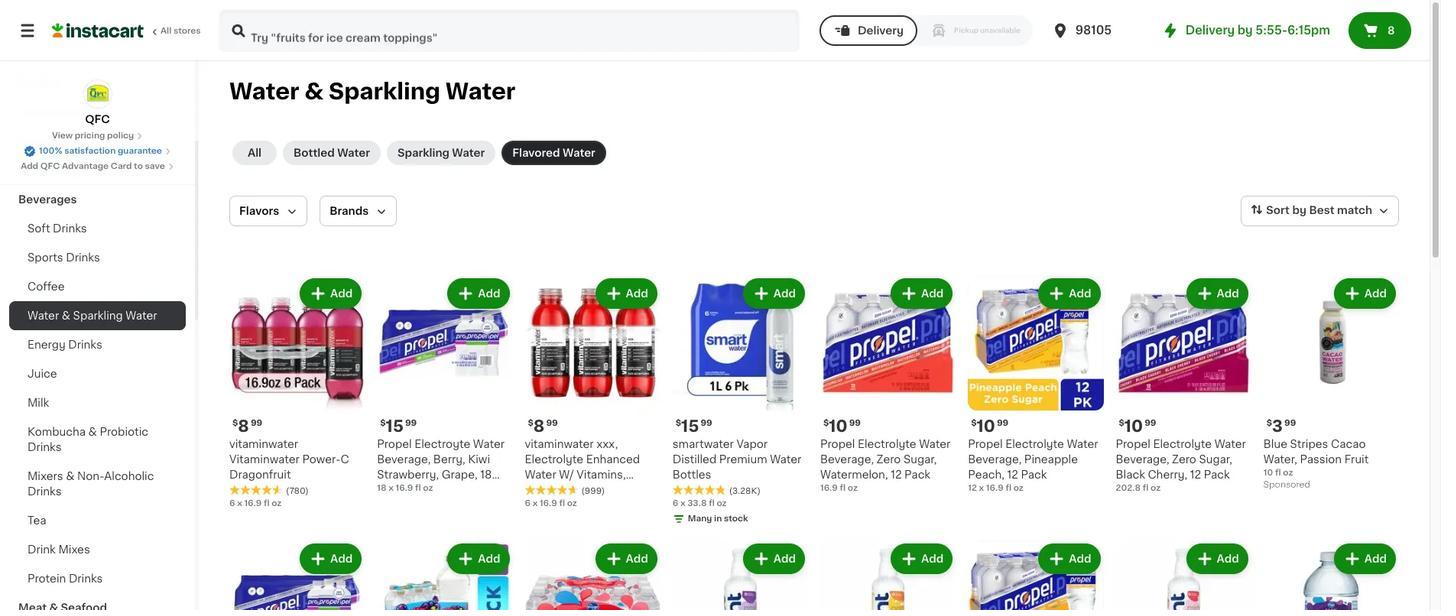 Task type: describe. For each thing, give the bounding box(es) containing it.
kombucha & probiotic drinks link
[[9, 417, 186, 462]]

zero for cherry,
[[1172, 454, 1197, 465]]

all for all stores
[[161, 27, 171, 35]]

fl inside blue stripes cacao water, passion fruit 10 fl oz
[[1275, 469, 1281, 477]]

$ 10 99 for propel electrolyte water beverage, pineapple peach, 12 pack
[[971, 418, 1009, 434]]

black
[[1116, 470, 1145, 480]]

non-
[[77, 471, 104, 482]]

dragonfruit
[[229, 470, 291, 480]]

$ for blue stripes cacao water, passion fruit
[[1267, 419, 1272, 428]]

electrolyte for cherry,
[[1153, 439, 1212, 450]]

energy
[[28, 339, 66, 350]]

flavors button
[[229, 196, 308, 226]]

all for all
[[248, 148, 262, 158]]

grape,
[[442, 470, 478, 480]]

flavored
[[512, 148, 560, 158]]

& for water & sparkling water link
[[62, 310, 70, 321]]

blue stripes cacao water, passion fruit 10 fl oz
[[1264, 439, 1369, 477]]

drink mixes
[[28, 544, 90, 555]]

0 vertical spatial sparkling
[[329, 80, 440, 102]]

best
[[1309, 205, 1335, 216]]

18 x 16.9 fl oz
[[377, 484, 433, 493]]

99 for smartwater vapor distilled premium water bottles
[[701, 419, 712, 428]]

kombucha
[[28, 427, 86, 437]]

qfc logo image
[[83, 80, 112, 109]]

recipes link
[[9, 69, 186, 98]]

passion
[[1300, 454, 1342, 465]]

delivery button
[[820, 15, 918, 46]]

$ 15 99 for propel
[[380, 418, 417, 434]]

protein drinks link
[[9, 564, 186, 593]]

zero for 12
[[877, 454, 901, 465]]

0 horizontal spatial qfc
[[40, 162, 60, 171]]

99 for propel electrolyte water beverage, pineapple peach, 12 pack
[[997, 419, 1009, 428]]

view pricing policy
[[52, 132, 134, 140]]

berry,
[[433, 454, 465, 465]]

smartwater
[[673, 439, 734, 450]]

peach,
[[968, 470, 1005, 480]]

dairy & eggs
[[18, 165, 90, 176]]

mixers & non-alcoholic drinks link
[[9, 462, 186, 506]]

beverage, for 12
[[968, 454, 1022, 465]]

sports
[[28, 252, 63, 263]]

$ for propel electrolyte water beverage, zero sugar, black cherry, 12 pack
[[1119, 419, 1125, 428]]

energy drinks link
[[9, 330, 186, 359]]

protein drinks
[[28, 573, 103, 584]]

15 for smartwater
[[681, 418, 699, 434]]

0 horizontal spatial water & sparkling water
[[28, 310, 157, 321]]

water inside propel electroyte water beverage, berry, kiwi strawberry, grape, 18 pack
[[473, 439, 505, 450]]

sparkling water
[[398, 148, 485, 158]]

view pricing policy link
[[52, 130, 143, 142]]

all link
[[232, 141, 277, 165]]

water inside propel electrolyte water beverage, pineapple peach, 12 pack 12 x 16.9 fl oz
[[1067, 439, 1098, 450]]

Best match Sort by field
[[1241, 196, 1399, 226]]

xxx,
[[597, 439, 618, 450]]

brands button
[[320, 196, 397, 226]]

$ 10 99 for propel electrolyte water beverage, zero sugar, watermelon, 12 pack
[[823, 418, 861, 434]]

mixes
[[58, 544, 90, 555]]

pack inside propel electrolyte water beverage, zero sugar, watermelon, 12 pack 16.9 fl oz
[[905, 470, 931, 480]]

1 vertical spatial sparkling
[[398, 148, 450, 158]]

enhanced
[[586, 454, 640, 465]]

beverage, for watermelon,
[[820, 454, 874, 465]]

sparkling water link
[[387, 141, 496, 165]]

vitaminwater vitaminwater power-c dragonfruit
[[229, 439, 349, 480]]

sugar, for 12
[[1199, 454, 1233, 465]]

kiwi
[[468, 454, 490, 465]]

oz inside blue stripes cacao water, passion fruit 10 fl oz
[[1283, 469, 1293, 477]]

99 for propel electroyte water beverage, berry, kiwi strawberry, grape, 18 pack
[[405, 419, 417, 428]]

power-
[[302, 454, 341, 465]]

vitamins,
[[577, 470, 626, 480]]

0 vertical spatial water & sparkling water
[[229, 80, 516, 102]]

fruit
[[1345, 454, 1369, 465]]

water inside propel electrolyte water beverage, zero sugar, black cherry, 12 pack 202.8 fl oz
[[1215, 439, 1246, 450]]

flavored water
[[512, 148, 595, 158]]

99 for vitaminwater vitaminwater power-c dragonfruit
[[251, 419, 262, 428]]

vitaminwater for water
[[525, 439, 594, 450]]

best match
[[1309, 205, 1372, 216]]

bottled water
[[294, 148, 370, 158]]

protein
[[28, 573, 66, 584]]

(780)
[[286, 487, 309, 496]]

alcoholic
[[104, 471, 154, 482]]

delivery for delivery
[[858, 25, 904, 36]]

100% satisfaction guarantee
[[39, 147, 162, 155]]

water,
[[1264, 454, 1297, 465]]

pricing
[[75, 132, 105, 140]]

pineapple
[[1024, 454, 1078, 465]]

drinks inside mixers & non-alcoholic drinks
[[28, 486, 62, 497]]

add qfc advantage card to save
[[21, 162, 165, 171]]

many in stock
[[688, 515, 748, 523]]

$ 8 99 for vitaminwater xxx, electrolyte enhanced water w/ vitamins, açaiblueberrypomegranate drinks
[[528, 418, 558, 434]]

(3.28k)
[[729, 487, 761, 496]]

16.9 down açaiblueberrypomegranate
[[540, 499, 557, 508]]

12 inside propel electrolyte water beverage, zero sugar, black cherry, 12 pack 202.8 fl oz
[[1190, 470, 1201, 480]]

sports drinks link
[[9, 243, 186, 272]]

milk
[[28, 398, 49, 408]]

& for mixers & non-alcoholic drinks link
[[66, 471, 75, 482]]

propel electrolyte water beverage, zero sugar, black cherry, 12 pack 202.8 fl oz
[[1116, 439, 1246, 493]]

propel for propel electrolyte water beverage, zero sugar, black cherry, 12 pack 202.8 fl oz
[[1116, 439, 1151, 450]]

6:15pm
[[1288, 24, 1330, 36]]

beverage, for strawberry,
[[377, 454, 431, 465]]

açaiblueberrypomegranate
[[525, 485, 672, 496]]

thanksgiving
[[18, 107, 92, 118]]

bottles
[[673, 470, 711, 480]]

6 for smartwater vapor distilled premium water bottles
[[673, 499, 678, 508]]

2 vertical spatial sparkling
[[73, 310, 123, 321]]

33.8
[[687, 499, 707, 508]]

electrolyte inside vitaminwater xxx, electrolyte enhanced water w/ vitamins, açaiblueberrypomegranate drinks
[[525, 454, 583, 465]]

$ 3 99
[[1267, 418, 1296, 434]]

16.9 down strawberry,
[[396, 484, 413, 493]]

card
[[111, 162, 132, 171]]

$ for propel electrolyte water beverage, pineapple peach, 12 pack
[[971, 419, 977, 428]]

x inside propel electrolyte water beverage, pineapple peach, 12 pack 12 x 16.9 fl oz
[[979, 484, 984, 493]]

satisfaction
[[64, 147, 116, 155]]

sponsored badge image
[[1264, 481, 1310, 490]]

fl inside propel electrolyte water beverage, pineapple peach, 12 pack 12 x 16.9 fl oz
[[1006, 484, 1012, 493]]

drinks up sports drinks
[[53, 223, 87, 234]]

water inside sparkling water link
[[452, 148, 485, 158]]

8 for vitaminwater vitaminwater power-c dragonfruit
[[238, 418, 249, 434]]

add qfc advantage card to save link
[[21, 161, 174, 173]]

instacart logo image
[[52, 21, 144, 40]]

drink mixes link
[[9, 535, 186, 564]]

water inside smartwater vapor distilled premium water bottles
[[770, 454, 802, 465]]

10 for propel electrolyte water beverage, zero sugar, black cherry, 12 pack
[[1125, 418, 1143, 434]]

premium
[[719, 454, 767, 465]]

w/
[[559, 470, 574, 480]]

8 button
[[1349, 12, 1411, 49]]

tea
[[28, 515, 46, 526]]

10 for propel electrolyte water beverage, zero sugar, watermelon, 12 pack
[[829, 418, 848, 434]]

(999)
[[581, 487, 605, 496]]

water inside bottled water link
[[337, 148, 370, 158]]

kombucha & probiotic drinks
[[28, 427, 148, 453]]

99 for vitaminwater xxx, electrolyte enhanced water w/ vitamins, açaiblueberrypomegranate drinks
[[546, 419, 558, 428]]

probiotic
[[100, 427, 148, 437]]

18 inside propel electroyte water beverage, berry, kiwi strawberry, grape, 18 pack
[[480, 470, 492, 480]]

& for dairy & eggs link
[[51, 165, 60, 176]]

10 for propel electrolyte water beverage, pineapple peach, 12 pack
[[977, 418, 995, 434]]

x down strawberry,
[[389, 484, 394, 493]]

propel for propel electrolyte water beverage, pineapple peach, 12 pack 12 x 16.9 fl oz
[[968, 439, 1003, 450]]

x for vitaminwater vitaminwater power-c dragonfruit
[[237, 499, 242, 508]]

98105 button
[[1051, 9, 1143, 52]]



Task type: locate. For each thing, give the bounding box(es) containing it.
beverage, up peach,
[[968, 454, 1022, 465]]

3 beverage, from the left
[[968, 454, 1022, 465]]

6 x 16.9 fl oz down dragonfruit
[[229, 499, 282, 508]]

Search field
[[220, 11, 798, 50]]

bottled water link
[[283, 141, 381, 165]]

x left 33.8 at the bottom of the page
[[680, 499, 685, 508]]

16.9 down dragonfruit
[[244, 499, 262, 508]]

99 up electroyte
[[405, 419, 417, 428]]

& inside water & sparkling water link
[[62, 310, 70, 321]]

stripes
[[1290, 439, 1328, 450]]

dairy & eggs link
[[9, 156, 186, 185]]

0 horizontal spatial 15
[[386, 418, 404, 434]]

1 99 from the left
[[251, 419, 262, 428]]

3 6 from the left
[[673, 499, 678, 508]]

2 propel from the left
[[820, 439, 855, 450]]

1 horizontal spatial 6
[[525, 499, 531, 508]]

0 horizontal spatial by
[[1238, 24, 1253, 36]]

qfc down 100%
[[40, 162, 60, 171]]

drinks down açaiblueberrypomegranate
[[525, 500, 559, 511]]

1 $ from the left
[[232, 419, 238, 428]]

drinks down mixes
[[69, 573, 103, 584]]

0 horizontal spatial all
[[161, 27, 171, 35]]

3 $ 10 99 from the left
[[1119, 418, 1156, 434]]

pack inside propel electroyte water beverage, berry, kiwi strawberry, grape, 18 pack
[[377, 485, 403, 496]]

electrolyte up cherry,
[[1153, 439, 1212, 450]]

0 horizontal spatial $ 10 99
[[823, 418, 861, 434]]

coffee link
[[9, 272, 186, 301]]

& inside mixers & non-alcoholic drinks
[[66, 471, 75, 482]]

2 sugar, from the left
[[1199, 454, 1233, 465]]

$ 10 99 for propel electrolyte water beverage, zero sugar, black cherry, 12 pack
[[1119, 418, 1156, 434]]

99 for propel electrolyte water beverage, zero sugar, black cherry, 12 pack
[[1145, 419, 1156, 428]]

beverage, for black
[[1116, 454, 1170, 465]]

2 $ from the left
[[380, 419, 386, 428]]

& up energy drinks
[[62, 310, 70, 321]]

100% satisfaction guarantee button
[[24, 142, 171, 158]]

6 left 33.8 at the bottom of the page
[[673, 499, 678, 508]]

$ for propel electrolyte water beverage, zero sugar, watermelon, 12 pack
[[823, 419, 829, 428]]

1 horizontal spatial 8
[[534, 418, 545, 434]]

beverages
[[18, 194, 77, 205]]

1 vertical spatial by
[[1293, 205, 1307, 216]]

all
[[161, 27, 171, 35], [248, 148, 262, 158]]

beverage, up black
[[1116, 454, 1170, 465]]

& down 100%
[[51, 165, 60, 176]]

product group containing 3
[[1264, 275, 1399, 493]]

x down dragonfruit
[[237, 499, 242, 508]]

smartwater vapor distilled premium water bottles
[[673, 439, 802, 480]]

15 for propel
[[386, 418, 404, 434]]

$ 8 99 up vitaminwater
[[232, 418, 262, 434]]

1 vertical spatial qfc
[[40, 162, 60, 171]]

16.9 inside propel electrolyte water beverage, pineapple peach, 12 pack 12 x 16.9 fl oz
[[986, 484, 1004, 493]]

drinks down 'mixers'
[[28, 486, 62, 497]]

to
[[134, 162, 143, 171]]

watermelon,
[[820, 470, 888, 480]]

10 up "watermelon," in the right bottom of the page
[[829, 418, 848, 434]]

flavored water link
[[502, 141, 606, 165]]

propel inside propel electrolyte water beverage, pineapple peach, 12 pack 12 x 16.9 fl oz
[[968, 439, 1003, 450]]

water inside propel electrolyte water beverage, zero sugar, watermelon, 12 pack 16.9 fl oz
[[919, 439, 951, 450]]

delivery for delivery by 5:55-6:15pm
[[1186, 24, 1235, 36]]

pack down strawberry,
[[377, 485, 403, 496]]

produce link
[[9, 127, 186, 156]]

strawberry,
[[377, 470, 439, 480]]

product group
[[229, 275, 365, 510], [377, 275, 513, 496], [525, 275, 672, 511], [673, 275, 808, 529], [820, 275, 956, 495], [968, 275, 1104, 495], [1116, 275, 1251, 495], [1264, 275, 1399, 493], [229, 541, 365, 610], [377, 541, 513, 610], [525, 541, 660, 610], [673, 541, 808, 610], [820, 541, 956, 610], [968, 541, 1104, 610], [1116, 541, 1251, 610], [1264, 541, 1399, 610]]

8 99 from the left
[[1285, 419, 1296, 428]]

18 down strawberry,
[[377, 484, 387, 493]]

99 up vitaminwater xxx, electrolyte enhanced water w/ vitamins, açaiblueberrypomegranate drinks
[[546, 419, 558, 428]]

$ 15 99 for smartwater
[[676, 418, 712, 434]]

electrolyte up pineapple
[[1006, 439, 1064, 450]]

propel
[[377, 439, 412, 450], [820, 439, 855, 450], [968, 439, 1003, 450], [1116, 439, 1151, 450]]

delivery
[[1186, 24, 1235, 36], [858, 25, 904, 36]]

2 6 from the left
[[525, 499, 531, 508]]

6 down açaiblueberrypomegranate
[[525, 499, 531, 508]]

all stores
[[161, 27, 201, 35]]

sort by
[[1266, 205, 1307, 216]]

5:55-
[[1256, 24, 1288, 36]]

2 horizontal spatial $ 10 99
[[1119, 418, 1156, 434]]

by right sort
[[1293, 205, 1307, 216]]

1 beverage, from the left
[[377, 454, 431, 465]]

1 horizontal spatial vitaminwater
[[525, 439, 594, 450]]

x down açaiblueberrypomegranate
[[533, 499, 538, 508]]

delivery by 5:55-6:15pm link
[[1161, 21, 1330, 40]]

1 $ 15 99 from the left
[[380, 418, 417, 434]]

0 horizontal spatial 8
[[238, 418, 249, 434]]

bottled
[[294, 148, 335, 158]]

x down peach,
[[979, 484, 984, 493]]

$ 8 99
[[232, 418, 262, 434], [528, 418, 558, 434]]

4 propel from the left
[[1116, 439, 1151, 450]]

policy
[[107, 132, 134, 140]]

pack inside propel electrolyte water beverage, pineapple peach, 12 pack 12 x 16.9 fl oz
[[1021, 470, 1047, 480]]

eggs
[[62, 165, 90, 176]]

guarantee
[[118, 147, 162, 155]]

propel inside propel electrolyte water beverage, zero sugar, black cherry, 12 pack 202.8 fl oz
[[1116, 439, 1151, 450]]

electrolyte up w/
[[525, 454, 583, 465]]

6 x 16.9 fl oz for water
[[525, 499, 577, 508]]

all up flavors
[[248, 148, 262, 158]]

propel up black
[[1116, 439, 1151, 450]]

1 horizontal spatial 15
[[681, 418, 699, 434]]

electroyte
[[415, 439, 470, 450]]

2 horizontal spatial 6
[[673, 499, 678, 508]]

99 up propel electrolyte water beverage, pineapple peach, 12 pack 12 x 16.9 fl oz
[[997, 419, 1009, 428]]

99 for propel electrolyte water beverage, zero sugar, watermelon, 12 pack
[[849, 419, 861, 428]]

6 99 from the left
[[997, 419, 1009, 428]]

zero
[[877, 454, 901, 465], [1172, 454, 1197, 465]]

2 99 from the left
[[405, 419, 417, 428]]

zero up cherry,
[[1172, 454, 1197, 465]]

$ for propel electroyte water beverage, berry, kiwi strawberry, grape, 18 pack
[[380, 419, 386, 428]]

8 for vitaminwater xxx, electrolyte enhanced water w/ vitamins, açaiblueberrypomegranate drinks
[[534, 418, 545, 434]]

16.9 down peach,
[[986, 484, 1004, 493]]

water & sparkling water down the coffee link
[[28, 310, 157, 321]]

2 zero from the left
[[1172, 454, 1197, 465]]

coffee
[[28, 281, 65, 292]]

0 horizontal spatial 18
[[377, 484, 387, 493]]

qfc up view pricing policy "link"
[[85, 114, 110, 125]]

6 for vitaminwater vitaminwater power-c dragonfruit
[[229, 499, 235, 508]]

2 15 from the left
[[681, 418, 699, 434]]

sports drinks
[[28, 252, 100, 263]]

100%
[[39, 147, 62, 155]]

&
[[305, 80, 324, 102], [51, 165, 60, 176], [62, 310, 70, 321], [88, 427, 97, 437], [66, 471, 75, 482]]

98105
[[1076, 24, 1112, 36]]

propel up strawberry,
[[377, 439, 412, 450]]

2 vitaminwater from the left
[[525, 439, 594, 450]]

propel inside propel electrolyte water beverage, zero sugar, watermelon, 12 pack 16.9 fl oz
[[820, 439, 855, 450]]

beverage, inside propel electrolyte water beverage, pineapple peach, 12 pack 12 x 16.9 fl oz
[[968, 454, 1022, 465]]

brands
[[330, 206, 369, 216]]

propel electrolyte water beverage, pineapple peach, 12 pack 12 x 16.9 fl oz
[[968, 439, 1098, 493]]

beverage, inside propel electrolyte water beverage, zero sugar, watermelon, 12 pack 16.9 fl oz
[[820, 454, 874, 465]]

$ 10 99 up "watermelon," in the right bottom of the page
[[823, 418, 861, 434]]

electrolyte for 12
[[858, 439, 916, 450]]

$ for vitaminwater xxx, electrolyte enhanced water w/ vitamins, açaiblueberrypomegranate drinks
[[528, 419, 534, 428]]

propel electroyte water beverage, berry, kiwi strawberry, grape, 18 pack
[[377, 439, 505, 496]]

oz inside propel electrolyte water beverage, zero sugar, watermelon, 12 pack 16.9 fl oz
[[848, 484, 858, 493]]

all stores link
[[52, 9, 202, 52]]

service type group
[[820, 15, 1033, 46]]

beverage,
[[377, 454, 431, 465], [820, 454, 874, 465], [968, 454, 1022, 465], [1116, 454, 1170, 465]]

beverage, inside propel electroyte water beverage, berry, kiwi strawberry, grape, 18 pack
[[377, 454, 431, 465]]

vitaminwater inside vitaminwater vitaminwater power-c dragonfruit
[[229, 439, 298, 450]]

drinks
[[53, 223, 87, 234], [66, 252, 100, 263], [68, 339, 102, 350], [28, 442, 62, 453], [28, 486, 62, 497], [525, 500, 559, 511], [69, 573, 103, 584]]

0 horizontal spatial vitaminwater
[[229, 439, 298, 450]]

electrolyte for pack
[[1006, 439, 1064, 450]]

drinks down water & sparkling water link
[[68, 339, 102, 350]]

1 vitaminwater from the left
[[229, 439, 298, 450]]

1 zero from the left
[[877, 454, 901, 465]]

x for smartwater vapor distilled premium water bottles
[[680, 499, 685, 508]]

by for sort
[[1293, 205, 1307, 216]]

fl inside propel electrolyte water beverage, zero sugar, watermelon, 12 pack 16.9 fl oz
[[840, 484, 846, 493]]

beverage, inside propel electrolyte water beverage, zero sugar, black cherry, 12 pack 202.8 fl oz
[[1116, 454, 1170, 465]]

2 beverage, from the left
[[820, 454, 874, 465]]

$ 8 99 up vitaminwater xxx, electrolyte enhanced water w/ vitamins, açaiblueberrypomegranate drinks
[[528, 418, 558, 434]]

soft drinks
[[28, 223, 87, 234]]

soft
[[28, 223, 50, 234]]

6 x 33.8 fl oz
[[673, 499, 727, 508]]

view
[[52, 132, 73, 140]]

1 horizontal spatial sugar,
[[1199, 454, 1233, 465]]

zero inside propel electrolyte water beverage, zero sugar, watermelon, 12 pack 16.9 fl oz
[[877, 454, 901, 465]]

in
[[714, 515, 722, 523]]

1 horizontal spatial zero
[[1172, 454, 1197, 465]]

water inside flavored water link
[[563, 148, 595, 158]]

1 15 from the left
[[386, 418, 404, 434]]

99 up vitaminwater
[[251, 419, 262, 428]]

2 $ 15 99 from the left
[[676, 418, 712, 434]]

add button
[[301, 280, 360, 307], [449, 280, 508, 307], [597, 280, 656, 307], [745, 280, 804, 307], [892, 280, 951, 307], [1040, 280, 1099, 307], [1188, 280, 1247, 307], [1336, 280, 1395, 307], [301, 545, 360, 573], [449, 545, 508, 573], [597, 545, 656, 573], [745, 545, 804, 573], [892, 545, 951, 573], [1040, 545, 1099, 573], [1188, 545, 1247, 573], [1336, 545, 1395, 573]]

electrolyte inside propel electrolyte water beverage, zero sugar, watermelon, 12 pack 16.9 fl oz
[[858, 439, 916, 450]]

drink
[[28, 544, 56, 555]]

$ for vitaminwater vitaminwater power-c dragonfruit
[[232, 419, 238, 428]]

$ 8 99 for vitaminwater vitaminwater power-c dragonfruit
[[232, 418, 262, 434]]

vapor
[[737, 439, 768, 450]]

4 $ from the left
[[676, 419, 681, 428]]

water & sparkling water link
[[9, 301, 186, 330]]

0 horizontal spatial $ 8 99
[[232, 418, 262, 434]]

drinks inside "kombucha & probiotic drinks"
[[28, 442, 62, 453]]

recipes
[[18, 78, 63, 89]]

12
[[891, 470, 902, 480], [1007, 470, 1018, 480], [1190, 470, 1201, 480], [968, 484, 977, 493]]

drinks down "soft drinks" link
[[66, 252, 100, 263]]

& down milk 'link'
[[88, 427, 97, 437]]

$ 15 99 up electroyte
[[380, 418, 417, 434]]

6 x 16.9 fl oz for dragonfruit
[[229, 499, 282, 508]]

5 $ from the left
[[823, 419, 829, 428]]

0 horizontal spatial sugar,
[[904, 454, 937, 465]]

$ inside $ 3 99
[[1267, 419, 1272, 428]]

0 vertical spatial by
[[1238, 24, 1253, 36]]

2 6 x 16.9 fl oz from the left
[[525, 499, 577, 508]]

3
[[1272, 418, 1283, 434]]

drinks down kombucha
[[28, 442, 62, 453]]

7 99 from the left
[[1145, 419, 1156, 428]]

vitaminwater for dragonfruit
[[229, 439, 298, 450]]

0 horizontal spatial delivery
[[858, 25, 904, 36]]

3 $ from the left
[[528, 419, 534, 428]]

fl inside propel electrolyte water beverage, zero sugar, black cherry, 12 pack 202.8 fl oz
[[1143, 484, 1149, 493]]

10 down water,
[[1264, 469, 1273, 477]]

99 up propel electrolyte water beverage, zero sugar, black cherry, 12 pack 202.8 fl oz
[[1145, 419, 1156, 428]]

pack down pineapple
[[1021, 470, 1047, 480]]

by inside field
[[1293, 205, 1307, 216]]

propel inside propel electroyte water beverage, berry, kiwi strawberry, grape, 18 pack
[[377, 439, 412, 450]]

16.9 down "watermelon," in the right bottom of the page
[[820, 484, 838, 493]]

8 inside button
[[1388, 25, 1395, 36]]

None search field
[[219, 9, 800, 52]]

99 up smartwater
[[701, 419, 712, 428]]

5 99 from the left
[[849, 419, 861, 428]]

10 inside blue stripes cacao water, passion fruit 10 fl oz
[[1264, 469, 1273, 477]]

15 up strawberry,
[[386, 418, 404, 434]]

1 6 x 16.9 fl oz from the left
[[229, 499, 282, 508]]

all left stores
[[161, 27, 171, 35]]

by for delivery
[[1238, 24, 1253, 36]]

many
[[688, 515, 712, 523]]

2 horizontal spatial 8
[[1388, 25, 1395, 36]]

1 vertical spatial 18
[[377, 484, 387, 493]]

12 right peach,
[[1007, 470, 1018, 480]]

sugar, inside propel electrolyte water beverage, zero sugar, watermelon, 12 pack 16.9 fl oz
[[904, 454, 937, 465]]

by
[[1238, 24, 1253, 36], [1293, 205, 1307, 216]]

1 horizontal spatial by
[[1293, 205, 1307, 216]]

1 vertical spatial all
[[248, 148, 262, 158]]

0 vertical spatial 18
[[480, 470, 492, 480]]

1 vertical spatial water & sparkling water
[[28, 310, 157, 321]]

$ 15 99 up smartwater
[[676, 418, 712, 434]]

vitaminwater up w/
[[525, 439, 594, 450]]

1 horizontal spatial $ 15 99
[[676, 418, 712, 434]]

x for vitaminwater xxx, electrolyte enhanced water w/ vitamins, açaiblueberrypomegranate drinks
[[533, 499, 538, 508]]

electrolyte up "watermelon," in the right bottom of the page
[[858, 439, 916, 450]]

pack right cherry,
[[1204, 470, 1230, 480]]

distilled
[[673, 454, 717, 465]]

pack inside propel electrolyte water beverage, zero sugar, black cherry, 12 pack 202.8 fl oz
[[1204, 470, 1230, 480]]

produce
[[18, 136, 65, 147]]

vitaminwater inside vitaminwater xxx, electrolyte enhanced water w/ vitamins, açaiblueberrypomegranate drinks
[[525, 439, 594, 450]]

sugar, inside propel electrolyte water beverage, zero sugar, black cherry, 12 pack 202.8 fl oz
[[1199, 454, 1233, 465]]

1 $ 10 99 from the left
[[823, 418, 861, 434]]

dairy
[[18, 165, 48, 176]]

4 99 from the left
[[701, 419, 712, 428]]

delivery by 5:55-6:15pm
[[1186, 24, 1330, 36]]

4 beverage, from the left
[[1116, 454, 1170, 465]]

qfc link
[[83, 80, 112, 127]]

water inside vitaminwater xxx, electrolyte enhanced water w/ vitamins, açaiblueberrypomegranate drinks
[[525, 470, 556, 480]]

6 for vitaminwater xxx, electrolyte enhanced water w/ vitamins, açaiblueberrypomegranate drinks
[[525, 499, 531, 508]]

1 6 from the left
[[229, 499, 235, 508]]

12 inside propel electrolyte water beverage, zero sugar, watermelon, 12 pack 16.9 fl oz
[[891, 470, 902, 480]]

stock
[[724, 515, 748, 523]]

vitaminwater up vitaminwater
[[229, 439, 298, 450]]

1 horizontal spatial $ 8 99
[[528, 418, 558, 434]]

c
[[341, 454, 349, 465]]

vitaminwater
[[229, 454, 300, 465]]

& up bottled
[[305, 80, 324, 102]]

$ 10 99 up black
[[1119, 418, 1156, 434]]

blue
[[1264, 439, 1288, 450]]

propel up "watermelon," in the right bottom of the page
[[820, 439, 855, 450]]

1 propel from the left
[[377, 439, 412, 450]]

propel for propel electroyte water beverage, berry, kiwi strawberry, grape, 18 pack
[[377, 439, 412, 450]]

pack right "watermelon," in the right bottom of the page
[[905, 470, 931, 480]]

0 horizontal spatial $ 15 99
[[380, 418, 417, 434]]

99 for blue stripes cacao water, passion fruit
[[1285, 419, 1296, 428]]

oz inside propel electrolyte water beverage, zero sugar, black cherry, 12 pack 202.8 fl oz
[[1151, 484, 1161, 493]]

$ 10 99 up peach,
[[971, 418, 1009, 434]]

& left non-
[[66, 471, 75, 482]]

by left the 5:55-
[[1238, 24, 1253, 36]]

2 $ 10 99 from the left
[[971, 418, 1009, 434]]

8 $ from the left
[[1267, 419, 1272, 428]]

6 x 16.9 fl oz down w/
[[525, 499, 577, 508]]

$ for smartwater vapor distilled premium water bottles
[[676, 419, 681, 428]]

0 vertical spatial qfc
[[85, 114, 110, 125]]

beverage, up strawberry,
[[377, 454, 431, 465]]

0 horizontal spatial 6 x 16.9 fl oz
[[229, 499, 282, 508]]

10 up black
[[1125, 418, 1143, 434]]

zero up "watermelon," in the right bottom of the page
[[877, 454, 901, 465]]

milk link
[[9, 388, 186, 417]]

tea link
[[9, 506, 186, 535]]

drinks inside vitaminwater xxx, electrolyte enhanced water w/ vitamins, açaiblueberrypomegranate drinks
[[525, 500, 559, 511]]

1 horizontal spatial 18
[[480, 470, 492, 480]]

1 horizontal spatial qfc
[[85, 114, 110, 125]]

$ 10 99
[[823, 418, 861, 434], [971, 418, 1009, 434], [1119, 418, 1156, 434]]

& inside "kombucha & probiotic drinks"
[[88, 427, 97, 437]]

1 horizontal spatial $ 10 99
[[971, 418, 1009, 434]]

1 horizontal spatial delivery
[[1186, 24, 1235, 36]]

electrolyte inside propel electrolyte water beverage, pineapple peach, 12 pack 12 x 16.9 fl oz
[[1006, 439, 1064, 450]]

zero inside propel electrolyte water beverage, zero sugar, black cherry, 12 pack 202.8 fl oz
[[1172, 454, 1197, 465]]

propel up peach,
[[968, 439, 1003, 450]]

16.9 inside propel electrolyte water beverage, zero sugar, watermelon, 12 pack 16.9 fl oz
[[820, 484, 838, 493]]

match
[[1337, 205, 1372, 216]]

18 down kiwi
[[480, 470, 492, 480]]

0 vertical spatial all
[[161, 27, 171, 35]]

0 horizontal spatial 6
[[229, 499, 235, 508]]

★★★★★
[[229, 485, 283, 496], [229, 485, 283, 496], [525, 485, 578, 496], [525, 485, 578, 496], [673, 485, 726, 496], [673, 485, 726, 496]]

electrolyte inside propel electrolyte water beverage, zero sugar, black cherry, 12 pack 202.8 fl oz
[[1153, 439, 1212, 450]]

electrolyte
[[858, 439, 916, 450], [1006, 439, 1064, 450], [1153, 439, 1212, 450], [525, 454, 583, 465]]

7 $ from the left
[[1119, 419, 1125, 428]]

99 right 3
[[1285, 419, 1296, 428]]

propel for propel electrolyte water beverage, zero sugar, watermelon, 12 pack 16.9 fl oz
[[820, 439, 855, 450]]

1 horizontal spatial 6 x 16.9 fl oz
[[525, 499, 577, 508]]

12 down peach,
[[968, 484, 977, 493]]

sugar, for pack
[[904, 454, 937, 465]]

1 sugar, from the left
[[904, 454, 937, 465]]

6 $ from the left
[[971, 419, 977, 428]]

1 $ 8 99 from the left
[[232, 418, 262, 434]]

12 right cherry,
[[1190, 470, 1201, 480]]

3 99 from the left
[[546, 419, 558, 428]]

12 right "watermelon," in the right bottom of the page
[[891, 470, 902, 480]]

1 horizontal spatial all
[[248, 148, 262, 158]]

delivery inside delivery by 5:55-6:15pm link
[[1186, 24, 1235, 36]]

beverages link
[[9, 185, 186, 214]]

6 down dragonfruit
[[229, 499, 235, 508]]

& for "kombucha & probiotic drinks" link
[[88, 427, 97, 437]]

mixers
[[28, 471, 63, 482]]

99 inside $ 3 99
[[1285, 419, 1296, 428]]

save
[[145, 162, 165, 171]]

oz inside propel electrolyte water beverage, pineapple peach, 12 pack 12 x 16.9 fl oz
[[1014, 484, 1024, 493]]

water & sparkling water up bottled water link
[[229, 80, 516, 102]]

3 propel from the left
[[968, 439, 1003, 450]]

$ 15 99
[[380, 418, 417, 434], [676, 418, 712, 434]]

6 x 16.9 fl oz
[[229, 499, 282, 508], [525, 499, 577, 508]]

15 up smartwater
[[681, 418, 699, 434]]

99 up "watermelon," in the right bottom of the page
[[849, 419, 861, 428]]

10 up peach,
[[977, 418, 995, 434]]

water & sparkling water
[[229, 80, 516, 102], [28, 310, 157, 321]]

beverage, up "watermelon," in the right bottom of the page
[[820, 454, 874, 465]]

0 horizontal spatial zero
[[877, 454, 901, 465]]

1 horizontal spatial water & sparkling water
[[229, 80, 516, 102]]

delivery inside delivery button
[[858, 25, 904, 36]]

flavors
[[239, 206, 279, 216]]

& inside dairy & eggs link
[[51, 165, 60, 176]]

2 $ 8 99 from the left
[[528, 418, 558, 434]]



Task type: vqa. For each thing, say whether or not it's contained in the screenshot.
Flavored Water link
yes



